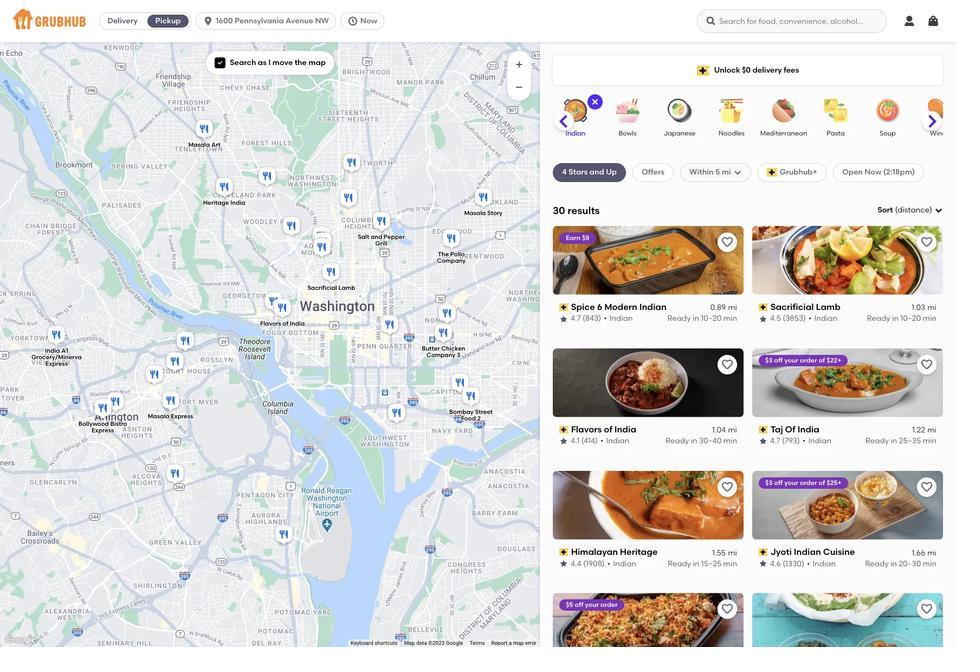 Task type: vqa. For each thing, say whether or not it's contained in the screenshot.


Task type: describe. For each thing, give the bounding box(es) containing it.
pasta image
[[817, 99, 855, 123]]

0.89
[[711, 303, 726, 312]]

4.7 (793)
[[771, 437, 801, 446]]

save this restaurant image for himalayan heritage logo
[[721, 481, 734, 494]]

up
[[607, 168, 617, 177]]

min for flavors of india
[[724, 437, 738, 446]]

delivery
[[108, 16, 138, 25]]

4.4
[[571, 559, 582, 569]]

4
[[563, 168, 567, 177]]

jyoti indian cuisine logo image
[[753, 471, 944, 540]]

earn
[[566, 234, 581, 242]]

ready for himalayan heritage
[[668, 559, 692, 569]]

noodles
[[719, 130, 745, 137]]

flavors of india logo image
[[553, 349, 744, 418]]

subscription pass image for flavors of india
[[560, 426, 569, 434]]

flavors of india image
[[272, 297, 293, 321]]

(843)
[[583, 314, 602, 324]]

report a map error link
[[492, 641, 537, 647]]

• indian for 6
[[604, 314, 633, 324]]

0 vertical spatial map
[[309, 58, 326, 67]]

spice
[[572, 302, 596, 312]]

data
[[417, 641, 427, 647]]

0.89 mi
[[711, 303, 738, 312]]

of
[[786, 425, 796, 435]]

• for of
[[803, 437, 806, 446]]

spice 6 modern indian image
[[379, 314, 401, 338]]

in for jyoti indian cuisine
[[891, 559, 898, 569]]

your for indian
[[785, 479, 799, 487]]

4.7 for taj of india
[[771, 437, 781, 446]]

pepper
[[384, 234, 405, 241]]

(3853)
[[783, 314, 807, 324]]

mi right 5
[[722, 168, 732, 177]]

star icon image for taj of india
[[759, 437, 768, 446]]

1.03
[[912, 303, 926, 312]]

1600 pennsylvania avenue nw button
[[196, 12, 341, 30]]

search as i move the map
[[230, 58, 326, 67]]

report a map error
[[492, 641, 537, 647]]

pollo
[[451, 251, 465, 258]]

subscription pass image for jyoti indian cuisine
[[759, 549, 769, 556]]

wings image
[[922, 99, 957, 123]]

taj
[[771, 425, 784, 435]]

jyoti indian cuisine image
[[311, 225, 333, 249]]

himalayan heritage image
[[312, 231, 334, 255]]

company inside salt and pepper grill the pollo company
[[437, 257, 466, 264]]

ready in 15–25 min
[[668, 559, 738, 569]]

indian image
[[557, 99, 595, 123]]

1.22
[[913, 426, 926, 435]]

butter chicken company 3 image
[[433, 322, 455, 346]]

urban tandoor image
[[105, 391, 126, 415]]

modern
[[605, 302, 638, 312]]

taj of india logo image
[[753, 349, 944, 418]]

• for lamb
[[809, 314, 812, 324]]

distance
[[898, 206, 930, 215]]

salt and pepper grill image
[[371, 210, 393, 234]]

• indian for of
[[803, 437, 832, 446]]

svg image inside "1600 pennsylvania avenue nw" button
[[203, 16, 214, 27]]

delivery button
[[100, 12, 145, 30]]

and inside salt and pepper grill the pollo company
[[371, 234, 383, 241]]

• for 6
[[604, 314, 607, 324]]

2 horizontal spatial express
[[171, 413, 193, 420]]

save this restaurant image for earn $8
[[721, 236, 734, 249]]

taj of india
[[771, 425, 820, 435]]

mi for jyoti indian cuisine
[[928, 548, 937, 558]]

google image
[[3, 634, 39, 648]]

indigo logo image
[[753, 594, 944, 648]]

sacrificial inside map region
[[308, 285, 337, 292]]

$5 off your order
[[566, 602, 618, 609]]

ready for spice 6 modern indian
[[668, 314, 691, 324]]

vegz image
[[311, 237, 333, 260]]

india a1 grocery/minerva express image
[[46, 324, 67, 348]]

plus icon image
[[514, 59, 525, 70]]

ready in 10–20 min for spice 6 modern indian
[[668, 314, 738, 324]]

cuisine
[[824, 547, 856, 557]]

unlock $0 delivery fees
[[715, 66, 800, 75]]

i
[[269, 58, 271, 67]]

nw
[[315, 16, 329, 25]]

0 vertical spatial masala art image
[[194, 118, 215, 142]]

min for himalayan heritage
[[724, 559, 738, 569]]

bombay
[[450, 409, 474, 416]]

©2023
[[429, 641, 445, 647]]

1 vertical spatial flavors of india
[[572, 425, 637, 435]]

• indian for heritage
[[608, 559, 637, 569]]

butter chicken company 3 logo image
[[553, 594, 744, 648]]

mi for taj of india
[[928, 426, 937, 435]]

save this restaurant image for the indigo logo
[[921, 603, 934, 616]]

pickup
[[155, 16, 181, 25]]

bistro
[[110, 421, 127, 428]]

• for indian
[[808, 559, 811, 569]]

keyboard shortcuts button
[[351, 640, 398, 648]]

30–40
[[700, 437, 722, 446]]

results
[[568, 204, 600, 217]]

(1330)
[[783, 559, 805, 569]]

earn $8
[[566, 234, 590, 242]]

bombay street food 2
[[450, 409, 493, 422]]

• indian for indian
[[808, 559, 837, 569]]

jyoti
[[771, 547, 793, 557]]

1.03 mi
[[912, 303, 937, 312]]

the
[[295, 58, 307, 67]]

4.5 (3853)
[[771, 314, 807, 324]]

flavors inside map region
[[260, 320, 281, 327]]

1.55
[[713, 548, 726, 558]]

spice 6 modern indian
[[572, 302, 667, 312]]

bombay street food 2 image
[[461, 386, 482, 410]]

(2:18pm)
[[884, 168, 916, 177]]

star icon image for himalayan heritage
[[560, 560, 568, 569]]

wings
[[931, 130, 950, 137]]

mediterranean
[[761, 130, 808, 137]]

$25+
[[827, 479, 842, 487]]

error
[[526, 641, 537, 647]]

1.55 mi
[[713, 548, 738, 558]]

indian up (1330)
[[795, 547, 822, 557]]

pasta
[[827, 130, 845, 137]]

food
[[462, 415, 476, 422]]

grill
[[376, 240, 388, 247]]

1 vertical spatial masala art image
[[386, 403, 408, 426]]

noodles image
[[713, 99, 751, 123]]

indian for sacrificial
[[815, 314, 838, 324]]

himalayan heritage logo image
[[553, 471, 744, 540]]

1 horizontal spatial heritage
[[620, 547, 658, 557]]

ready for flavors of india
[[666, 437, 690, 446]]

save this restaurant image for $3 off your order of $22+
[[921, 358, 934, 371]]

unlock
[[715, 66, 741, 75]]

keyboard shortcuts
[[351, 641, 398, 647]]

none field containing sort
[[878, 205, 944, 216]]

mi for spice 6 modern indian
[[729, 303, 738, 312]]

1 vertical spatial lamb
[[817, 302, 841, 312]]

express inside india a1 grocery/minerva express
[[45, 361, 68, 368]]

india inside india a1 grocery/minerva express
[[45, 348, 60, 355]]

map data ©2023 google
[[404, 641, 464, 647]]

in for flavors of india
[[691, 437, 698, 446]]

delivery
[[753, 66, 783, 75]]

min for spice 6 modern indian
[[724, 314, 738, 324]]

your for of
[[785, 357, 799, 364]]

grubhub plus flag logo image for grubhub+
[[767, 168, 778, 177]]

stars
[[569, 168, 588, 177]]

• indian for of
[[601, 437, 630, 446]]

delhi dhaba image
[[164, 351, 186, 375]]

star icon image for jyoti indian cuisine
[[759, 560, 768, 569]]

ready in 20–30 min
[[866, 559, 937, 569]]

min for sacrificial lamb
[[924, 314, 937, 324]]

art
[[212, 142, 221, 149]]

bombay street food image
[[338, 187, 360, 211]]

ready in 25–35 min
[[866, 437, 937, 446]]

1 horizontal spatial svg image
[[734, 168, 742, 177]]

kohinoor dhaba image
[[273, 524, 295, 548]]

pennsylvania
[[235, 16, 284, 25]]

1600
[[216, 16, 233, 25]]

terms link
[[470, 641, 485, 647]]

• indian for lamb
[[809, 314, 838, 324]]

move
[[273, 58, 293, 67]]

indigo image
[[437, 303, 458, 327]]

order for indian
[[801, 479, 818, 487]]

1 horizontal spatial map
[[514, 641, 524, 647]]

bollywood
[[79, 421, 109, 428]]

6
[[598, 302, 603, 312]]

story
[[488, 210, 503, 217]]

10–20 for sacrificial lamb
[[901, 314, 922, 324]]

bollywood bistro express image
[[92, 398, 114, 421]]

indian for jyoti
[[813, 559, 837, 569]]

grubhub+
[[780, 168, 818, 177]]

ready in 30–40 min
[[666, 437, 738, 446]]

in for spice 6 modern indian
[[693, 314, 700, 324]]

1 horizontal spatial sacrificial lamb
[[771, 302, 841, 312]]

subscription pass image for spice 6 modern indian
[[560, 304, 569, 311]]

main navigation navigation
[[0, 0, 957, 42]]

masala express image
[[160, 390, 182, 414]]

star icon image for sacrificial lamb
[[759, 315, 768, 324]]

in for taj of india
[[891, 437, 898, 446]]



Task type: locate. For each thing, give the bounding box(es) containing it.
himalayan heritage
[[572, 547, 658, 557]]

• right (3853) at the top of page
[[809, 314, 812, 324]]

1 vertical spatial order
[[801, 479, 818, 487]]

in for himalayan heritage
[[694, 559, 700, 569]]

express down a1
[[45, 361, 68, 368]]

0 horizontal spatial sacrificial
[[308, 285, 337, 292]]

minus icon image
[[514, 82, 525, 93]]

sacrificial
[[308, 285, 337, 292], [771, 302, 815, 312]]

0 horizontal spatial flavors
[[260, 320, 281, 327]]

sort
[[878, 206, 894, 215]]

4.4 (1908)
[[571, 559, 605, 569]]

sacrificial lamb up (3853) at the top of page
[[771, 302, 841, 312]]

masala
[[188, 142, 210, 149], [465, 210, 486, 217], [148, 413, 170, 420]]

0 vertical spatial $3
[[766, 357, 773, 364]]

0 horizontal spatial sacrificial lamb
[[308, 285, 356, 292]]

your right $5
[[585, 602, 599, 609]]

2 horizontal spatial svg image
[[904, 15, 917, 28]]

1 vertical spatial grubhub plus flag logo image
[[767, 168, 778, 177]]

off down 4.7 (793) on the right of the page
[[775, 479, 784, 487]]

sacrificial lamb image
[[321, 261, 342, 285]]

masala for masala art
[[188, 142, 210, 149]]

mi right 0.89
[[729, 303, 738, 312]]

0 vertical spatial grubhub plus flag logo image
[[697, 65, 710, 76]]

$3 for taj
[[766, 357, 773, 364]]

(
[[896, 206, 898, 215]]

star icon image left 4.7 (843)
[[560, 315, 568, 324]]

1 $3 from the top
[[766, 357, 773, 364]]

now inside button
[[361, 16, 378, 25]]

0 vertical spatial express
[[45, 361, 68, 368]]

1 10–20 from the left
[[702, 314, 722, 324]]

now right nw
[[361, 16, 378, 25]]

lamb
[[339, 285, 356, 292], [817, 302, 841, 312]]

sacrificial up (3853) at the top of page
[[771, 302, 815, 312]]

indian down indian image
[[566, 130, 586, 137]]

• indian right the (414)
[[601, 437, 630, 446]]

(414)
[[582, 437, 598, 446]]

1 horizontal spatial flavors of india
[[572, 425, 637, 435]]

mi right the 1.04
[[729, 426, 738, 435]]

now
[[361, 16, 378, 25], [865, 168, 882, 177]]

$3 for jyoti
[[766, 479, 773, 487]]

1 horizontal spatial masala art image
[[386, 403, 408, 426]]

ready for taj of india
[[866, 437, 890, 446]]

10–20 down 1.03
[[901, 314, 922, 324]]

svg image inside "field"
[[935, 206, 944, 215]]

heritage
[[203, 200, 229, 207], [620, 547, 658, 557]]

grubhub plus flag logo image
[[697, 65, 710, 76], [767, 168, 778, 177]]

5
[[716, 168, 721, 177]]

order for of
[[801, 357, 818, 364]]

1 vertical spatial heritage
[[620, 547, 658, 557]]

1 vertical spatial masala
[[465, 210, 486, 217]]

indian down modern on the top right of the page
[[610, 314, 633, 324]]

flavors up 4.1 (414)
[[572, 425, 602, 435]]

india a1 grocery/minerva express
[[32, 348, 82, 368]]

company left 3
[[427, 352, 456, 359]]

sacrificial down vegz image
[[308, 285, 337, 292]]

save this restaurant image
[[721, 481, 734, 494], [921, 603, 934, 616]]

grubhub plus flag logo image left unlock
[[697, 65, 710, 76]]

in
[[693, 314, 700, 324], [893, 314, 899, 324], [691, 437, 698, 446], [891, 437, 898, 446], [694, 559, 700, 569], [891, 559, 898, 569]]

1 vertical spatial 4.7
[[771, 437, 781, 446]]

your down (3853) at the top of page
[[785, 357, 799, 364]]

offers
[[642, 168, 665, 177]]

order left '$22+'
[[801, 357, 818, 364]]

2 vertical spatial order
[[601, 602, 618, 609]]

company inside butter chicken company 3
[[427, 352, 456, 359]]

min for taj of india
[[924, 437, 937, 446]]

express down bollywood bistro express image
[[92, 428, 114, 435]]

as
[[258, 58, 267, 67]]

order left $25+
[[801, 479, 818, 487]]

0 vertical spatial company
[[437, 257, 466, 264]]

in for sacrificial lamb
[[893, 314, 899, 324]]

0 vertical spatial masala
[[188, 142, 210, 149]]

mediterranean image
[[765, 99, 803, 123]]

masala left art
[[188, 142, 210, 149]]

star icon image left 4.4
[[560, 560, 568, 569]]

express
[[45, 361, 68, 368], [171, 413, 193, 420], [92, 428, 114, 435]]

subscription pass image left jyoti
[[759, 549, 769, 556]]

1 horizontal spatial now
[[865, 168, 882, 177]]

2 vertical spatial express
[[92, 428, 114, 435]]

0 vertical spatial your
[[785, 357, 799, 364]]

• right the (414)
[[601, 437, 604, 446]]

2 vertical spatial off
[[575, 602, 584, 609]]

1.04 mi
[[713, 426, 738, 435]]

open now (2:18pm)
[[843, 168, 916, 177]]

indian down himalayan heritage
[[614, 559, 637, 569]]

report
[[492, 641, 508, 647]]

subscription pass image for sacrificial lamb
[[759, 304, 769, 311]]

save this restaurant image down the 20–30 at the bottom of page
[[921, 603, 934, 616]]

0 horizontal spatial grubhub plus flag logo image
[[697, 65, 710, 76]]

1 vertical spatial $3
[[766, 479, 773, 487]]

indian for himalayan
[[614, 559, 637, 569]]

1 vertical spatial save this restaurant image
[[921, 603, 934, 616]]

masala inside heritage india masala story
[[465, 210, 486, 217]]

ready for jyoti indian cuisine
[[866, 559, 889, 569]]

flavors of india inside map region
[[260, 320, 305, 327]]

masala art image
[[194, 118, 215, 142], [386, 403, 408, 426]]

0 vertical spatial 4.7
[[571, 314, 581, 324]]

0 horizontal spatial 4.7
[[571, 314, 581, 324]]

save this restaurant image for $5 off your order
[[721, 603, 734, 616]]

1 horizontal spatial sacrificial
[[771, 302, 815, 312]]

salt and pepper grill the pollo company
[[358, 234, 466, 264]]

off right $5
[[575, 602, 584, 609]]

4.7 for spice 6 modern indian
[[571, 314, 581, 324]]

save this restaurant image down 30–40
[[721, 481, 734, 494]]

0 horizontal spatial and
[[371, 234, 383, 241]]

2 $3 from the top
[[766, 479, 773, 487]]

search
[[230, 58, 256, 67]]

the pollo company image
[[441, 228, 463, 252]]

star icon image
[[560, 315, 568, 324], [759, 315, 768, 324], [560, 437, 568, 446], [759, 437, 768, 446], [560, 560, 568, 569], [759, 560, 768, 569]]

$3
[[766, 357, 773, 364], [766, 479, 773, 487]]

1 horizontal spatial subscription pass image
[[759, 549, 769, 556]]

10–20 down 0.89
[[702, 314, 722, 324]]

grubhub plus flag logo image for unlock $0 delivery fees
[[697, 65, 710, 76]]

0 vertical spatial flavors
[[260, 320, 281, 327]]

subscription pass image for taj of india
[[759, 426, 769, 434]]

1 vertical spatial sacrificial
[[771, 302, 815, 312]]

0 vertical spatial lamb
[[339, 285, 356, 292]]

30 results
[[553, 204, 600, 217]]

• down himalayan heritage
[[608, 559, 611, 569]]

indian for spice
[[610, 314, 633, 324]]

indian down taj of india
[[809, 437, 832, 446]]

)
[[930, 206, 933, 215]]

1 horizontal spatial save this restaurant image
[[921, 603, 934, 616]]

rajaji indian cuisine image
[[281, 215, 303, 239]]

0 horizontal spatial save this restaurant image
[[721, 481, 734, 494]]

$22+
[[827, 357, 842, 364]]

heritage inside heritage india masala story
[[203, 200, 229, 207]]

star icon image for spice 6 modern indian
[[560, 315, 568, 324]]

and left the up
[[590, 168, 605, 177]]

• indian down taj of india
[[803, 437, 832, 446]]

butter chicken company 3
[[422, 345, 466, 359]]

japanese
[[664, 130, 696, 137]]

4.7 (843)
[[571, 314, 602, 324]]

1 horizontal spatial lamb
[[817, 302, 841, 312]]

heritage india image
[[214, 176, 235, 200]]

ready in 10–20 min down 0.89
[[668, 314, 738, 324]]

mi for himalayan heritage
[[729, 548, 738, 558]]

0 vertical spatial sacrificial
[[308, 285, 337, 292]]

map region
[[0, 0, 618, 648]]

mi right 1.66
[[928, 548, 937, 558]]

min down the 0.89 mi
[[724, 314, 738, 324]]

off
[[775, 357, 784, 364], [775, 479, 784, 487], [575, 602, 584, 609]]

subscription pass image
[[759, 304, 769, 311], [560, 426, 569, 434], [759, 426, 769, 434], [560, 549, 569, 556]]

jyoti indian cuisine
[[771, 547, 856, 557]]

indique image
[[257, 165, 278, 189]]

1 horizontal spatial ready in 10–20 min
[[868, 314, 937, 324]]

4.5
[[771, 314, 782, 324]]

ready in 10–20 min down 1.03
[[868, 314, 937, 324]]

of
[[283, 320, 289, 327], [819, 357, 826, 364], [604, 425, 613, 435], [819, 479, 826, 487]]

indian right (3853) at the top of page
[[815, 314, 838, 324]]

$3 down 4.7 (793) on the right of the page
[[766, 479, 773, 487]]

$8
[[583, 234, 590, 242]]

salt and pepper grill ii image
[[341, 152, 363, 176]]

• down "jyoti indian cuisine"
[[808, 559, 811, 569]]

1 vertical spatial express
[[171, 413, 193, 420]]

min down 1.22 mi
[[924, 437, 937, 446]]

1 vertical spatial and
[[371, 234, 383, 241]]

company
[[437, 257, 466, 264], [427, 352, 456, 359]]

4.1 (414)
[[571, 437, 598, 446]]

4.7
[[571, 314, 581, 324], [771, 437, 781, 446]]

1 vertical spatial your
[[785, 479, 799, 487]]

1 ready in 10–20 min from the left
[[668, 314, 738, 324]]

chicken
[[442, 345, 466, 352]]

off down the 4.5
[[775, 357, 784, 364]]

mi right 1.22
[[928, 426, 937, 435]]

heritage india masala story
[[203, 200, 503, 217]]

indian for taj
[[809, 437, 832, 446]]

masala story image
[[473, 187, 495, 210]]

1 vertical spatial company
[[427, 352, 456, 359]]

None field
[[878, 205, 944, 216]]

4 stars and up
[[563, 168, 617, 177]]

0 vertical spatial off
[[775, 357, 784, 364]]

1.66
[[913, 548, 926, 558]]

$0
[[743, 66, 751, 75]]

0 horizontal spatial express
[[45, 361, 68, 368]]

grubhub plus flag logo image left grubhub+
[[767, 168, 778, 177]]

order right $5
[[601, 602, 618, 609]]

masala down spice kraft indian bistro - clarendon icon
[[148, 413, 170, 420]]

express down delhi dhaba 'icon'
[[171, 413, 193, 420]]

subscription pass image left spice
[[560, 304, 569, 311]]

save this restaurant image for $3 off your order of $25+
[[921, 481, 934, 494]]

avenue
[[286, 16, 314, 25]]

sundara indian restaurant image
[[175, 330, 196, 354]]

1 vertical spatial subscription pass image
[[759, 549, 769, 556]]

masala for masala express bollywood bistro express
[[148, 413, 170, 420]]

• for of
[[601, 437, 604, 446]]

2 vertical spatial masala
[[148, 413, 170, 420]]

flavors down taj of india icon
[[260, 320, 281, 327]]

subscription pass image
[[560, 304, 569, 311], [759, 549, 769, 556]]

spice kraft indian bistro - clarendon image
[[144, 364, 165, 388]]

now button
[[341, 12, 389, 30]]

0 horizontal spatial 10–20
[[702, 314, 722, 324]]

1 horizontal spatial grubhub plus flag logo image
[[767, 168, 778, 177]]

0 vertical spatial heritage
[[203, 200, 229, 207]]

• indian down "jyoti indian cuisine"
[[808, 559, 837, 569]]

sacrificial lamb logo image
[[753, 226, 944, 295]]

indian down "jyoti indian cuisine"
[[813, 559, 837, 569]]

1 vertical spatial map
[[514, 641, 524, 647]]

0 horizontal spatial subscription pass image
[[560, 304, 569, 311]]

salt
[[358, 234, 370, 241]]

mi right 1.55
[[729, 548, 738, 558]]

• indian down himalayan heritage
[[608, 559, 637, 569]]

• right (843)
[[604, 314, 607, 324]]

ready for sacrificial lamb
[[868, 314, 891, 324]]

1 horizontal spatial 4.7
[[771, 437, 781, 446]]

ready in 10–20 min for sacrificial lamb
[[868, 314, 937, 324]]

now right open
[[865, 168, 882, 177]]

1 vertical spatial off
[[775, 479, 784, 487]]

$3 off your order of $25+
[[766, 479, 842, 487]]

sacrificial lamb inside map region
[[308, 285, 356, 292]]

0 horizontal spatial flavors of india
[[260, 320, 305, 327]]

•
[[604, 314, 607, 324], [809, 314, 812, 324], [601, 437, 604, 446], [803, 437, 806, 446], [608, 559, 611, 569], [808, 559, 811, 569]]

off for jyoti
[[775, 479, 784, 487]]

1 horizontal spatial flavors
[[572, 425, 602, 435]]

0 vertical spatial order
[[801, 357, 818, 364]]

(1908)
[[584, 559, 605, 569]]

subscription pass image for himalayan heritage
[[560, 549, 569, 556]]

1 vertical spatial sacrificial lamb
[[771, 302, 841, 312]]

a
[[509, 641, 512, 647]]

4.7 down taj on the bottom right of page
[[771, 437, 781, 446]]

sacrificial lamb down vegz image
[[308, 285, 356, 292]]

company down the pollo company icon
[[437, 257, 466, 264]]

soup image
[[870, 99, 908, 123]]

0 horizontal spatial masala
[[148, 413, 170, 420]]

• for heritage
[[608, 559, 611, 569]]

2 ready in 10–20 min from the left
[[868, 314, 937, 324]]

of inside map region
[[283, 320, 289, 327]]

min down 1.55 mi
[[724, 559, 738, 569]]

flavors of india up the (414)
[[572, 425, 637, 435]]

city kabob & curry house image
[[164, 463, 186, 487]]

lamb inside map region
[[339, 285, 356, 292]]

within
[[690, 168, 714, 177]]

indian right modern on the top right of the page
[[640, 302, 667, 312]]

4.7 down spice
[[571, 314, 581, 324]]

2 vertical spatial your
[[585, 602, 599, 609]]

Search for food, convenience, alcohol... search field
[[698, 9, 887, 33]]

0 horizontal spatial heritage
[[203, 200, 229, 207]]

0 vertical spatial subscription pass image
[[560, 304, 569, 311]]

flavors of india down taj of india icon
[[260, 320, 305, 327]]

1 vertical spatial now
[[865, 168, 882, 177]]

0 horizontal spatial now
[[361, 16, 378, 25]]

1 horizontal spatial masala
[[188, 142, 210, 149]]

10–20 for spice 6 modern indian
[[702, 314, 722, 324]]

1 horizontal spatial 10–20
[[901, 314, 922, 324]]

star icon image for flavors of india
[[560, 437, 568, 446]]

1600 pennsylvania avenue nw
[[216, 16, 329, 25]]

mi for sacrificial lamb
[[928, 303, 937, 312]]

0 horizontal spatial svg image
[[348, 16, 358, 27]]

bowls image
[[609, 99, 647, 123]]

0 vertical spatial sacrificial lamb
[[308, 285, 356, 292]]

1 horizontal spatial and
[[590, 168, 605, 177]]

spice 6 modern indian logo image
[[553, 226, 744, 295]]

mi for flavors of india
[[729, 426, 738, 435]]

4.6 (1330)
[[771, 559, 805, 569]]

star icon image left 4.7 (793) on the right of the page
[[759, 437, 768, 446]]

terms
[[470, 641, 485, 647]]

mi right 1.03
[[928, 303, 937, 312]]

min down "1.03 mi" at the top of page
[[924, 314, 937, 324]]

0 horizontal spatial ready in 10–20 min
[[668, 314, 738, 324]]

0 horizontal spatial lamb
[[339, 285, 356, 292]]

svg image
[[928, 15, 941, 28], [203, 16, 214, 27], [706, 16, 717, 27], [217, 60, 223, 66], [591, 98, 600, 106], [935, 206, 944, 215]]

0 vertical spatial and
[[590, 168, 605, 177]]

himalayan
[[572, 547, 618, 557]]

• right the (793)
[[803, 437, 806, 446]]

star icon image left the 4.5
[[759, 315, 768, 324]]

and right salt
[[371, 234, 383, 241]]

3
[[457, 352, 461, 359]]

$3 down the 4.5
[[766, 357, 773, 364]]

map right a
[[514, 641, 524, 647]]

street
[[475, 409, 493, 416]]

japanese image
[[661, 99, 699, 123]]

pickup button
[[145, 12, 191, 30]]

masala art
[[188, 142, 221, 149]]

2 horizontal spatial masala
[[465, 210, 486, 217]]

masala express bollywood bistro express
[[79, 413, 193, 435]]

sort ( distance )
[[878, 206, 933, 215]]

1 vertical spatial flavors
[[572, 425, 602, 435]]

2 10–20 from the left
[[901, 314, 922, 324]]

25–35
[[900, 437, 922, 446]]

the
[[438, 251, 449, 258]]

0 vertical spatial now
[[361, 16, 378, 25]]

0 vertical spatial flavors of india
[[260, 320, 305, 327]]

fees
[[784, 66, 800, 75]]

off for taj
[[775, 357, 784, 364]]

min down 1.66 mi at bottom right
[[924, 559, 937, 569]]

indian right the (414)
[[607, 437, 630, 446]]

1.22 mi
[[913, 426, 937, 435]]

0 horizontal spatial masala art image
[[194, 118, 215, 142]]

1 horizontal spatial express
[[92, 428, 114, 435]]

min for jyoti indian cuisine
[[924, 559, 937, 569]]

0 vertical spatial save this restaurant image
[[721, 481, 734, 494]]

map right the
[[309, 58, 326, 67]]

your down the (793)
[[785, 479, 799, 487]]

india inside heritage india masala story
[[231, 200, 245, 207]]

taj of india image
[[263, 291, 285, 315]]

save this restaurant image
[[721, 236, 734, 249], [921, 236, 934, 249], [721, 358, 734, 371], [921, 358, 934, 371], [921, 481, 934, 494], [721, 603, 734, 616]]

star icon image left 4.1
[[560, 437, 568, 446]]

• indian down spice 6 modern indian at the top of page
[[604, 314, 633, 324]]

• indian right (3853) at the top of page
[[809, 314, 838, 324]]

svg image
[[904, 15, 917, 28], [348, 16, 358, 27], [734, 168, 742, 177]]

flavors
[[260, 320, 281, 327], [572, 425, 602, 435]]

star icon image left 4.6
[[759, 560, 768, 569]]

(793)
[[783, 437, 801, 446]]

0 horizontal spatial map
[[309, 58, 326, 67]]

svg image inside now button
[[348, 16, 358, 27]]

aatish on the hill image
[[450, 372, 471, 396]]

min down 1.04 mi
[[724, 437, 738, 446]]

masala inside masala express bollywood bistro express
[[148, 413, 170, 420]]

1.04
[[713, 426, 726, 435]]

indian for flavors
[[607, 437, 630, 446]]

masala left story
[[465, 210, 486, 217]]



